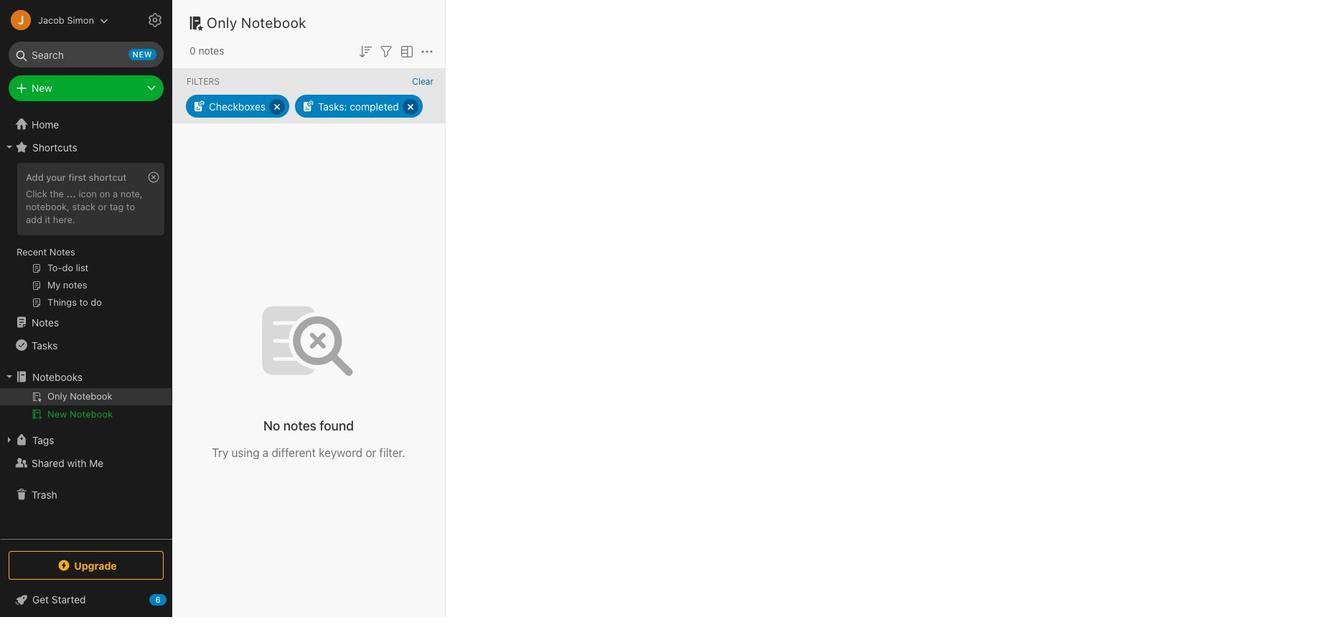 Task type: vqa. For each thing, say whether or not it's contained in the screenshot.
EXPAND NOTE image
no



Task type: locate. For each thing, give the bounding box(es) containing it.
notebook right only on the top of the page
[[241, 14, 307, 31]]

a inside the note list element
[[263, 446, 269, 459]]

notebook for only notebook
[[241, 14, 307, 31]]

expand notebooks image
[[4, 371, 15, 383]]

group inside tree
[[0, 159, 172, 317]]

or left filter.
[[366, 446, 376, 459]]

group
[[0, 159, 172, 317]]

1 vertical spatial notebook
[[70, 408, 113, 420]]

tree containing home
[[0, 113, 172, 538]]

tree
[[0, 113, 172, 538]]

notebook inside the note list element
[[241, 14, 307, 31]]

group containing add your first shortcut
[[0, 159, 172, 317]]

new button
[[9, 75, 164, 101]]

notes right recent
[[49, 246, 75, 258]]

shortcuts
[[32, 141, 77, 153]]

your
[[46, 172, 66, 183]]

0 horizontal spatial notes
[[198, 45, 224, 57]]

tasks
[[32, 339, 58, 351]]

0
[[189, 45, 196, 57]]

new
[[132, 50, 152, 59]]

or
[[98, 201, 107, 212], [366, 446, 376, 459]]

jacob simon
[[38, 14, 94, 25]]

0 vertical spatial notebook
[[241, 14, 307, 31]]

1 horizontal spatial notes
[[283, 418, 316, 433]]

tags button
[[0, 429, 172, 451]]

a for ...
[[113, 188, 118, 199]]

notebook for new notebook
[[70, 408, 113, 420]]

0 horizontal spatial a
[[113, 188, 118, 199]]

1 vertical spatial a
[[263, 446, 269, 459]]

Search text field
[[19, 42, 154, 67]]

simon
[[67, 14, 94, 25]]

new notebook button
[[0, 406, 172, 423]]

completed
[[350, 100, 399, 112]]

0 vertical spatial new
[[32, 82, 52, 94]]

new inside new notebook "button"
[[47, 408, 67, 420]]

the
[[50, 188, 64, 199]]

trash link
[[0, 483, 172, 506]]

different
[[272, 446, 316, 459]]

1 horizontal spatial notebook
[[241, 14, 307, 31]]

cell
[[0, 388, 172, 406]]

or down on
[[98, 201, 107, 212]]

trash
[[32, 488, 57, 501]]

1 vertical spatial notes
[[283, 418, 316, 433]]

recent
[[17, 246, 47, 258]]

click
[[26, 188, 47, 199]]

new
[[32, 82, 52, 94], [47, 408, 67, 420]]

notebook
[[241, 14, 307, 31], [70, 408, 113, 420]]

new up home
[[32, 82, 52, 94]]

1 vertical spatial or
[[366, 446, 376, 459]]

a right on
[[113, 188, 118, 199]]

Sort options field
[[357, 42, 374, 60]]

upgrade button
[[9, 551, 164, 580]]

add
[[26, 214, 42, 225]]

notes right "0"
[[198, 45, 224, 57]]

0 horizontal spatial or
[[98, 201, 107, 212]]

or inside icon on a note, notebook, stack or tag to add it here.
[[98, 201, 107, 212]]

upgrade
[[74, 559, 117, 572]]

1 horizontal spatial or
[[366, 446, 376, 459]]

0 horizontal spatial notebook
[[70, 408, 113, 420]]

shortcuts button
[[0, 136, 172, 159]]

checkboxes button
[[186, 95, 289, 118]]

it
[[45, 214, 50, 225]]

me
[[89, 457, 104, 469]]

icon on a note, notebook, stack or tag to add it here.
[[26, 188, 143, 225]]

notebook up tags button
[[70, 408, 113, 420]]

tasks button
[[0, 334, 172, 357]]

notes up tasks
[[32, 316, 59, 328]]

notebook,
[[26, 201, 70, 212]]

a inside icon on a note, notebook, stack or tag to add it here.
[[113, 188, 118, 199]]

new up the 'tags'
[[47, 408, 67, 420]]

home
[[32, 118, 59, 130]]

1 vertical spatial new
[[47, 408, 67, 420]]

notes
[[49, 246, 75, 258], [32, 316, 59, 328]]

settings image
[[146, 11, 164, 29]]

started
[[52, 594, 86, 606]]

notes
[[198, 45, 224, 57], [283, 418, 316, 433]]

0 vertical spatial or
[[98, 201, 107, 212]]

1 horizontal spatial a
[[263, 446, 269, 459]]

new inside new popup button
[[32, 82, 52, 94]]

notes up the different
[[283, 418, 316, 433]]

recent notes
[[17, 246, 75, 258]]

a right using
[[263, 446, 269, 459]]

...
[[66, 188, 76, 199]]

0 vertical spatial a
[[113, 188, 118, 199]]

notebook inside "button"
[[70, 408, 113, 420]]

a
[[113, 188, 118, 199], [263, 446, 269, 459]]

clear button
[[412, 76, 434, 87]]

Account field
[[0, 6, 108, 34]]

new for new notebook
[[47, 408, 67, 420]]

0 vertical spatial notes
[[198, 45, 224, 57]]

home link
[[0, 113, 172, 136]]



Task type: describe. For each thing, give the bounding box(es) containing it.
tag
[[110, 201, 124, 212]]

filter.
[[379, 446, 405, 459]]

tags
[[32, 434, 54, 446]]

or inside the note list element
[[366, 446, 376, 459]]

add
[[26, 172, 44, 183]]

here.
[[53, 214, 75, 225]]

icon
[[79, 188, 97, 199]]

try using a different keyword or filter.
[[212, 446, 405, 459]]

only notebook
[[207, 14, 307, 31]]

notes for 0
[[198, 45, 224, 57]]

shared with me
[[32, 457, 104, 469]]

shared
[[32, 457, 64, 469]]

note,
[[120, 188, 143, 199]]

notes for no
[[283, 418, 316, 433]]

note window - empty element
[[446, 0, 1322, 617]]

notebooks
[[32, 371, 83, 383]]

new search field
[[19, 42, 156, 67]]

more actions image
[[418, 43, 436, 60]]

first
[[68, 172, 86, 183]]

on
[[99, 188, 110, 199]]

note list element
[[172, 0, 446, 617]]

using
[[231, 446, 260, 459]]

1 vertical spatial notes
[[32, 316, 59, 328]]

0 vertical spatial notes
[[49, 246, 75, 258]]

notes link
[[0, 311, 172, 334]]

click to collapse image
[[167, 591, 178, 608]]

clear
[[412, 76, 434, 87]]

only
[[207, 14, 237, 31]]

tasks:
[[318, 100, 347, 112]]

checkboxes
[[209, 100, 266, 112]]

shortcut
[[89, 172, 126, 183]]

Help and Learning task checklist field
[[0, 589, 172, 612]]

View options field
[[395, 42, 416, 60]]

Add filters field
[[378, 42, 395, 60]]

click the ...
[[26, 188, 76, 199]]

new notebook group
[[0, 388, 172, 429]]

with
[[67, 457, 87, 469]]

stack
[[72, 201, 96, 212]]

found
[[320, 418, 354, 433]]

0 notes
[[189, 45, 224, 57]]

get started
[[32, 594, 86, 606]]

More actions field
[[418, 42, 436, 60]]

try
[[212, 446, 228, 459]]

to
[[126, 201, 135, 212]]

new notebook
[[47, 408, 113, 420]]

tasks: completed button
[[295, 95, 423, 118]]

a for no notes found
[[263, 446, 269, 459]]

no notes found
[[263, 418, 354, 433]]

new for new
[[32, 82, 52, 94]]

jacob
[[38, 14, 64, 25]]

shared with me link
[[0, 451, 172, 474]]

add filters image
[[378, 43, 395, 60]]

keyword
[[319, 446, 363, 459]]

filters
[[187, 76, 220, 87]]

get
[[32, 594, 49, 606]]

cell inside tree
[[0, 388, 172, 406]]

add your first shortcut
[[26, 172, 126, 183]]

6
[[155, 595, 161, 604]]

tasks: completed
[[318, 100, 399, 112]]

no
[[263, 418, 280, 433]]

notebooks link
[[0, 365, 172, 388]]

expand tags image
[[4, 434, 15, 446]]



